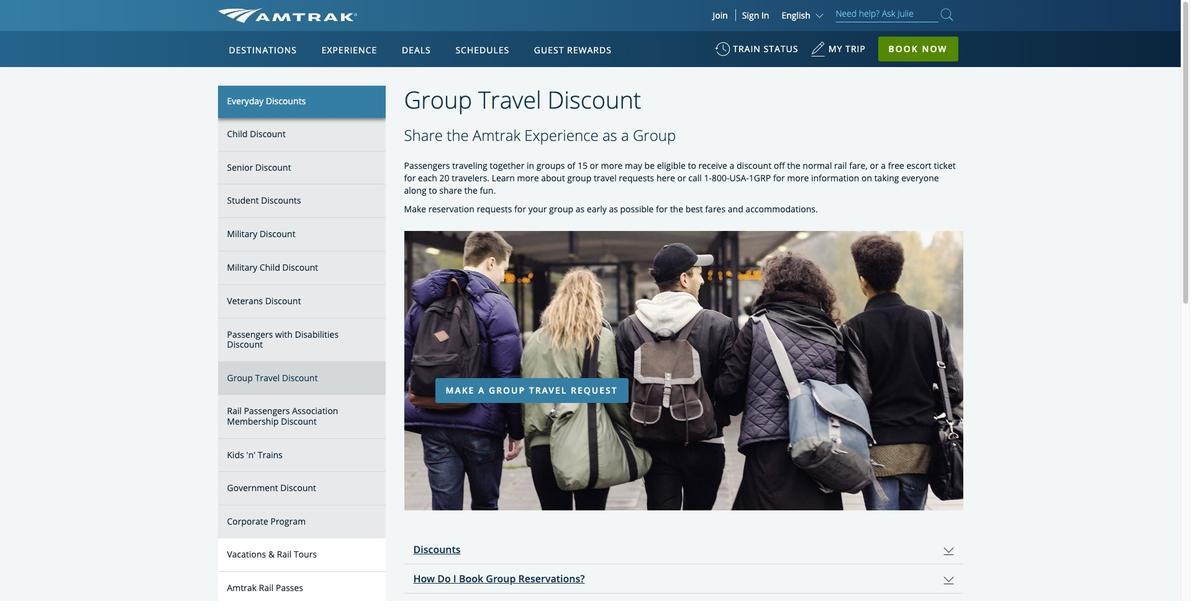 Task type: locate. For each thing, give the bounding box(es) containing it.
sign
[[743, 9, 760, 21]]

passengers up each
[[404, 160, 450, 172]]

together
[[490, 160, 525, 172]]

in
[[527, 160, 535, 172]]

everyday discounts link
[[218, 85, 386, 118]]

do
[[438, 573, 451, 586]]

1 vertical spatial rail
[[277, 549, 292, 561]]

child up senior
[[227, 128, 248, 140]]

to down each
[[429, 185, 437, 197]]

vacations
[[227, 549, 266, 561]]

receive
[[699, 160, 728, 172]]

0 vertical spatial application
[[264, 104, 562, 278]]

0 vertical spatial group travel discount
[[404, 83, 642, 116]]

on
[[862, 172, 873, 184]]

travelers.
[[452, 172, 490, 184]]

discount
[[548, 83, 642, 116], [250, 128, 286, 140], [255, 161, 291, 173], [260, 228, 296, 240], [283, 262, 318, 273], [265, 295, 301, 307], [227, 339, 263, 351], [282, 372, 318, 384], [281, 416, 317, 427], [281, 483, 316, 494]]

military up veterans
[[227, 262, 257, 273]]

for up along
[[404, 172, 416, 184]]

1-
[[705, 172, 712, 184]]

rail right &
[[277, 549, 292, 561]]

make reservation requests for your group as early as possible for the best fares and accommodations.
[[404, 204, 818, 215]]

requests down fun.
[[477, 204, 512, 215]]

discounts right student
[[261, 195, 301, 207]]

military
[[227, 228, 257, 240], [227, 262, 257, 273]]

1 vertical spatial passengers
[[227, 329, 273, 340]]

my trip
[[829, 43, 866, 55]]

travel inside "link"
[[255, 372, 280, 384]]

1 vertical spatial discounts
[[261, 195, 301, 207]]

as up travel
[[603, 125, 618, 145]]

discount right senior
[[255, 161, 291, 173]]

i
[[454, 573, 457, 586]]

discount up kids 'n' trains link
[[281, 416, 317, 427]]

amtrak up together
[[473, 125, 521, 145]]

or up on
[[870, 160, 879, 172]]

guest rewards
[[534, 44, 612, 56]]

1 vertical spatial military
[[227, 262, 257, 273]]

0 horizontal spatial more
[[517, 172, 539, 184]]

group right your
[[549, 204, 574, 215]]

passengers for passengers traveling together in groups of 15 or more may be eligible to receive a discount off the normal rail fare, or a free escort ticket for each 20 travelers. learn more about group travel requests here or call 1-800-usa-1grp for more information on taking everyone along to share the fun.
[[404, 160, 450, 172]]

0 horizontal spatial child
[[227, 128, 248, 140]]

military child discount link
[[218, 252, 386, 285]]

0 horizontal spatial make
[[404, 204, 426, 215]]

1 horizontal spatial amtrak
[[473, 125, 521, 145]]

student discounts
[[227, 195, 301, 207]]

travel left request on the bottom of the page
[[529, 385, 568, 397]]

application
[[264, 104, 562, 278], [404, 536, 964, 602]]

deals button
[[397, 33, 436, 68]]

possible
[[621, 204, 654, 215]]

0 vertical spatial to
[[688, 160, 697, 172]]

discount inside senior discount link
[[255, 161, 291, 173]]

discount up military child discount
[[260, 228, 296, 240]]

passengers with disabilities discount link
[[218, 319, 386, 362]]

kids
[[227, 449, 244, 461]]

requests
[[619, 172, 655, 184], [477, 204, 512, 215]]

group travel discount
[[404, 83, 642, 116], [227, 372, 318, 384]]

discount inside group travel discount "link"
[[282, 372, 318, 384]]

group
[[568, 172, 592, 184], [549, 204, 574, 215]]

1 vertical spatial experience
[[525, 125, 599, 145]]

group inside passengers traveling together in groups of 15 or more may be eligible to receive a discount off the normal rail fare, or a free escort ticket for each 20 travelers. learn more about group travel requests here or call 1-800-usa-1grp for more information on taking everyone along to share the fun.
[[568, 172, 592, 184]]

for down off
[[774, 172, 785, 184]]

be
[[645, 160, 655, 172]]

everyday discounts
[[227, 95, 306, 107]]

banner
[[0, 0, 1182, 287]]

each
[[418, 172, 438, 184]]

1 horizontal spatial requests
[[619, 172, 655, 184]]

discounts up the child discount link
[[266, 95, 306, 107]]

ticket
[[934, 160, 956, 172]]

2 vertical spatial travel
[[529, 385, 568, 397]]

rail left passes
[[259, 582, 274, 594]]

travel
[[479, 83, 542, 116], [255, 372, 280, 384], [529, 385, 568, 397]]

1 vertical spatial group travel discount
[[227, 372, 318, 384]]

1 horizontal spatial rail
[[259, 582, 274, 594]]

guest rewards button
[[529, 33, 617, 68]]

1 vertical spatial child
[[260, 262, 280, 273]]

passengers inside passengers with disabilities discount
[[227, 329, 273, 340]]

make for make reservation requests for your group as early as possible for the best fares and accommodations.
[[404, 204, 426, 215]]

amtrak down vacations
[[227, 582, 257, 594]]

1 vertical spatial travel
[[255, 372, 280, 384]]

Please enter your search item search field
[[836, 6, 939, 22]]

2 military from the top
[[227, 262, 257, 273]]

1 horizontal spatial experience
[[525, 125, 599, 145]]

0 horizontal spatial to
[[429, 185, 437, 197]]

1 horizontal spatial child
[[260, 262, 280, 273]]

0 vertical spatial requests
[[619, 172, 655, 184]]

secondary navigation
[[218, 85, 404, 602]]

discount left with on the bottom of page
[[227, 339, 263, 351]]

1 vertical spatial make
[[446, 385, 475, 397]]

call
[[689, 172, 702, 184]]

discount down military discount link
[[283, 262, 318, 273]]

amtrak inside secondary navigation
[[227, 582, 257, 594]]

join button
[[706, 9, 736, 21]]

0 vertical spatial child
[[227, 128, 248, 140]]

normal
[[803, 160, 833, 172]]

how
[[414, 573, 435, 586]]

passengers inside passengers traveling together in groups of 15 or more may be eligible to receive a discount off the normal rail fare, or a free escort ticket for each 20 travelers. learn more about group travel requests here or call 1-800-usa-1grp for more information on taking everyone along to share the fun.
[[404, 160, 450, 172]]

child
[[227, 128, 248, 140], [260, 262, 280, 273]]

rail
[[835, 160, 848, 172]]

passengers down veterans
[[227, 329, 273, 340]]

for
[[404, 172, 416, 184], [774, 172, 785, 184], [515, 204, 526, 215], [656, 204, 668, 215]]

1 vertical spatial group
[[549, 204, 574, 215]]

group travel discount up rail passengers association membership discount
[[227, 372, 318, 384]]

as left early
[[576, 204, 585, 215]]

here
[[657, 172, 676, 184]]

discount down everyday discounts
[[250, 128, 286, 140]]

1 horizontal spatial or
[[678, 172, 687, 184]]

0 vertical spatial make
[[404, 204, 426, 215]]

discount inside the child discount link
[[250, 128, 286, 140]]

share the amtrak experience as a group
[[404, 125, 676, 145]]

group travel discount inside "link"
[[227, 372, 318, 384]]

discounts
[[266, 95, 306, 107], [261, 195, 301, 207], [414, 544, 461, 557]]

more down normal
[[788, 172, 809, 184]]

a
[[622, 125, 629, 145], [730, 160, 735, 172], [882, 160, 886, 172], [479, 385, 486, 397]]

military discount link
[[218, 218, 386, 252]]

0 vertical spatial group
[[568, 172, 592, 184]]

2 horizontal spatial or
[[870, 160, 879, 172]]

military inside military child discount link
[[227, 262, 257, 273]]

amtrak image
[[218, 8, 357, 23]]

discounts for everyday discounts
[[266, 95, 306, 107]]

student discounts link
[[218, 185, 386, 218]]

child up veterans discount
[[260, 262, 280, 273]]

2 vertical spatial passengers
[[244, 405, 290, 417]]

1 horizontal spatial make
[[446, 385, 475, 397]]

discount inside passengers with disabilities discount
[[227, 339, 263, 351]]

0 vertical spatial passengers
[[404, 160, 450, 172]]

more
[[601, 160, 623, 172], [517, 172, 539, 184], [788, 172, 809, 184]]

passes
[[276, 582, 303, 594]]

how do i book group reservations? button
[[404, 565, 964, 594]]

join
[[713, 9, 728, 21]]

as right early
[[609, 204, 618, 215]]

my
[[829, 43, 843, 55]]

escort
[[907, 160, 932, 172]]

or left call
[[678, 172, 687, 184]]

0 horizontal spatial rail
[[227, 405, 242, 417]]

sign in button
[[743, 9, 770, 21]]

make
[[404, 204, 426, 215], [446, 385, 475, 397]]

military inside military discount link
[[227, 228, 257, 240]]

0 vertical spatial rail
[[227, 405, 242, 417]]

passengers up trains
[[244, 405, 290, 417]]

2 vertical spatial discounts
[[414, 544, 461, 557]]

more down in
[[517, 172, 539, 184]]

destinations
[[229, 44, 297, 56]]

discount down kids 'n' trains link
[[281, 483, 316, 494]]

more up travel
[[601, 160, 623, 172]]

discount up with on the bottom of page
[[265, 295, 301, 307]]

rail up the kids
[[227, 405, 242, 417]]

1 horizontal spatial group travel discount
[[404, 83, 642, 116]]

travel up rail passengers association membership discount
[[255, 372, 280, 384]]

0 vertical spatial amtrak
[[473, 125, 521, 145]]

discount up association on the left
[[282, 372, 318, 384]]

may
[[625, 160, 643, 172]]

or
[[590, 160, 599, 172], [870, 160, 879, 172], [678, 172, 687, 184]]

0 vertical spatial experience
[[322, 44, 377, 56]]

rewards
[[567, 44, 612, 56]]

travel up share the amtrak experience as a group
[[479, 83, 542, 116]]

senior
[[227, 161, 253, 173]]

group
[[404, 83, 472, 116], [633, 125, 676, 145], [227, 372, 253, 384], [489, 385, 526, 397], [486, 573, 516, 586]]

rail inside rail passengers association membership discount
[[227, 405, 242, 417]]

the right off
[[788, 160, 801, 172]]

military down student
[[227, 228, 257, 240]]

group down 15
[[568, 172, 592, 184]]

&
[[268, 549, 275, 561]]

0 horizontal spatial requests
[[477, 204, 512, 215]]

discounts up do
[[414, 544, 461, 557]]

1 military from the top
[[227, 228, 257, 240]]

or right 15
[[590, 160, 599, 172]]

0 horizontal spatial group travel discount
[[227, 372, 318, 384]]

0 horizontal spatial amtrak
[[227, 582, 257, 594]]

group inside "link"
[[227, 372, 253, 384]]

eligible
[[657, 160, 686, 172]]

0 horizontal spatial experience
[[322, 44, 377, 56]]

group travel discount up share the amtrak experience as a group
[[404, 83, 642, 116]]

1 vertical spatial amtrak
[[227, 582, 257, 594]]

amtrak rail passes link
[[218, 572, 386, 602]]

make a group travel request
[[446, 385, 618, 397]]

corporate program link
[[218, 506, 386, 539]]

requests down may
[[619, 172, 655, 184]]

to up call
[[688, 160, 697, 172]]

child discount
[[227, 128, 286, 140]]

1 vertical spatial application
[[404, 536, 964, 602]]

0 vertical spatial military
[[227, 228, 257, 240]]

1 horizontal spatial more
[[601, 160, 623, 172]]

0 vertical spatial discounts
[[266, 95, 306, 107]]



Task type: vqa. For each thing, say whether or not it's contained in the screenshot.
Canadian
no



Task type: describe. For each thing, give the bounding box(es) containing it.
search icon image
[[941, 6, 954, 23]]

book now button
[[879, 37, 959, 62]]

0 horizontal spatial or
[[590, 160, 599, 172]]

discount inside veterans discount link
[[265, 295, 301, 307]]

trip
[[846, 43, 866, 55]]

2 horizontal spatial more
[[788, 172, 809, 184]]

kids 'n' trains
[[227, 449, 283, 461]]

share
[[404, 125, 443, 145]]

experience inside popup button
[[322, 44, 377, 56]]

20
[[440, 172, 450, 184]]

corporate program
[[227, 516, 306, 528]]

discount inside military discount link
[[260, 228, 296, 240]]

kids 'n' trains link
[[218, 439, 386, 473]]

discount inside rail passengers association membership discount
[[281, 416, 317, 427]]

application containing discounts
[[404, 536, 964, 602]]

fare,
[[850, 160, 868, 172]]

experience button
[[317, 33, 382, 68]]

guest
[[534, 44, 565, 56]]

for left your
[[515, 204, 526, 215]]

schedules
[[456, 44, 510, 56]]

discounts for student discounts
[[261, 195, 301, 207]]

amtrak rail passes
[[227, 582, 303, 594]]

everyone
[[902, 172, 940, 184]]

discount inside military child discount link
[[283, 262, 318, 273]]

government discount link
[[218, 473, 386, 506]]

application inside banner
[[264, 104, 562, 278]]

book now
[[889, 43, 948, 55]]

student
[[227, 195, 259, 207]]

train status
[[734, 43, 799, 55]]

schedules link
[[451, 31, 515, 67]]

free
[[889, 160, 905, 172]]

trains
[[258, 449, 283, 461]]

the down "travelers."
[[465, 185, 478, 197]]

passengers inside rail passengers association membership discount
[[244, 405, 290, 417]]

disabilities
[[295, 329, 339, 340]]

vacations & rail tours link
[[218, 539, 386, 572]]

0 vertical spatial travel
[[479, 83, 542, 116]]

rail passengers association membership discount
[[227, 405, 338, 427]]

the up traveling
[[447, 125, 469, 145]]

discounts inside button
[[414, 544, 461, 557]]

discount down rewards
[[548, 83, 642, 116]]

senior discount
[[227, 161, 291, 173]]

government discount
[[227, 483, 316, 494]]

regions map image
[[264, 104, 562, 278]]

government
[[227, 483, 278, 494]]

destinations button
[[224, 33, 302, 68]]

now
[[923, 43, 948, 55]]

corporate
[[227, 516, 268, 528]]

requests inside passengers traveling together in groups of 15 or more may be eligible to receive a discount off the normal rail fare, or a free escort ticket for each 20 travelers. learn more about group travel requests here or call 1-800-usa-1grp for more information on taking everyone along to share the fun.
[[619, 172, 655, 184]]

reservation
[[429, 204, 475, 215]]

vacations & rail tours
[[227, 549, 317, 561]]

groups
[[537, 160, 565, 172]]

800-
[[712, 172, 730, 184]]

rail passengers association membership discount link
[[218, 395, 386, 439]]

program
[[271, 516, 306, 528]]

deals
[[402, 44, 431, 56]]

group inside button
[[486, 573, 516, 586]]

the left best
[[670, 204, 684, 215]]

learn
[[492, 172, 515, 184]]

2 horizontal spatial rail
[[277, 549, 292, 561]]

veterans
[[227, 295, 263, 307]]

tours
[[294, 549, 317, 561]]

membership
[[227, 416, 279, 427]]

15
[[578, 160, 588, 172]]

along
[[404, 185, 427, 197]]

sign in
[[743, 9, 770, 21]]

fun.
[[480, 185, 496, 197]]

in
[[762, 9, 770, 21]]

discount inside government discount link
[[281, 483, 316, 494]]

group travel discount link
[[218, 362, 386, 395]]

association
[[292, 405, 338, 417]]

share
[[440, 185, 462, 197]]

your
[[529, 204, 547, 215]]

passengers for passengers with disabilities discount
[[227, 329, 273, 340]]

how do i book group reservations?
[[414, 573, 585, 586]]

discount
[[737, 160, 772, 172]]

of
[[568, 160, 576, 172]]

my trip button
[[811, 37, 866, 68]]

travel
[[594, 172, 617, 184]]

for right possible
[[656, 204, 668, 215]]

senior discount link
[[218, 151, 386, 185]]

2 vertical spatial rail
[[259, 582, 274, 594]]

about
[[541, 172, 565, 184]]

traveling
[[453, 160, 488, 172]]

best
[[686, 204, 703, 215]]

discounts button
[[404, 536, 964, 565]]

information
[[812, 172, 860, 184]]

military for military discount
[[227, 228, 257, 240]]

military discount
[[227, 228, 296, 240]]

1grp
[[749, 172, 771, 184]]

usa-
[[730, 172, 749, 184]]

1 horizontal spatial to
[[688, 160, 697, 172]]

military for military child discount
[[227, 262, 257, 273]]

passengers traveling together in groups of 15 or more may be eligible to receive a discount off the normal rail fare, or a free escort ticket for each 20 travelers. learn more about group travel requests here or call 1-800-usa-1grp for more information on taking everyone along to share the fun.
[[404, 160, 956, 197]]

make for make a group travel request
[[446, 385, 475, 397]]

banner containing join
[[0, 0, 1182, 287]]

1 vertical spatial requests
[[477, 204, 512, 215]]

taking
[[875, 172, 900, 184]]

1 vertical spatial to
[[429, 185, 437, 197]]

make a group travel request link
[[435, 379, 629, 404]]

veterans discount link
[[218, 285, 386, 319]]

book
[[459, 573, 484, 586]]

everyday
[[227, 95, 264, 107]]

book
[[889, 43, 919, 55]]

accommodations.
[[746, 204, 818, 215]]

passengers with disabilities discount
[[227, 329, 339, 351]]



